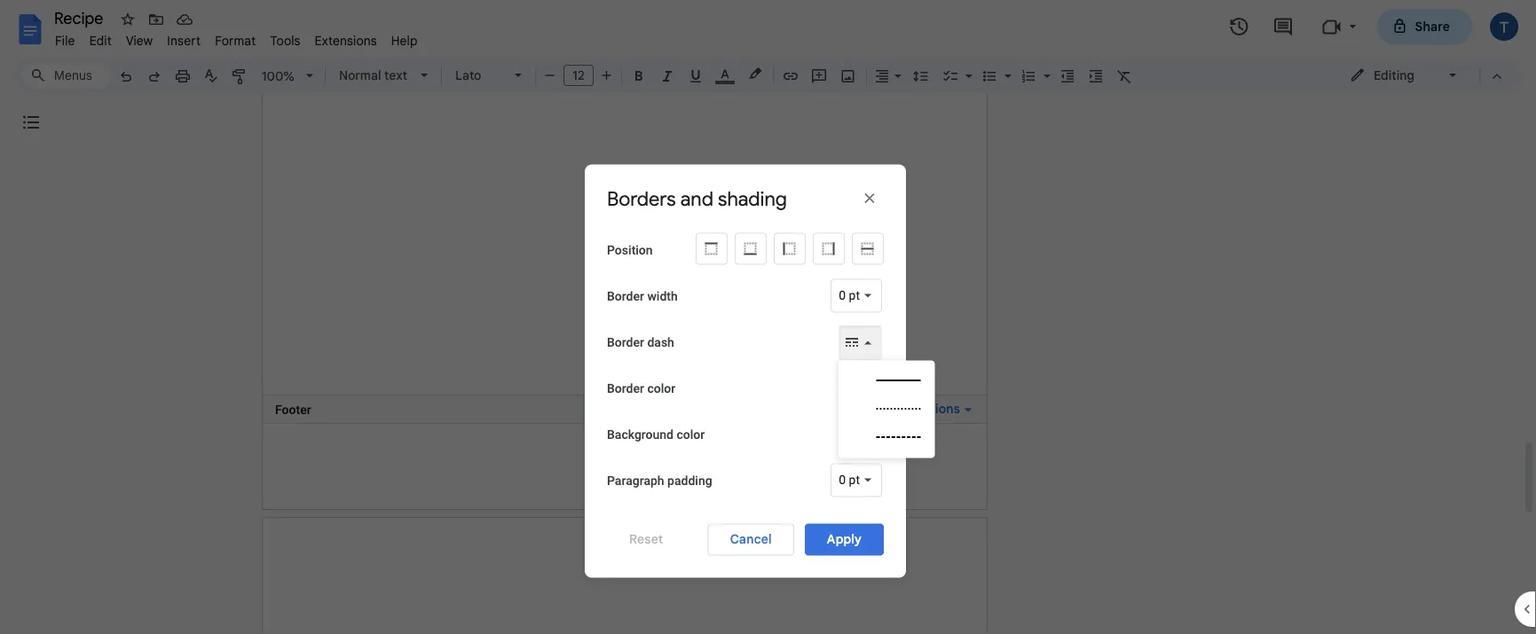 Task type: describe. For each thing, give the bounding box(es) containing it.
position toolbar
[[696, 233, 884, 265]]

apply
[[827, 532, 862, 548]]

border width list box
[[831, 279, 882, 313]]

dash
[[648, 336, 675, 350]]

shading
[[718, 187, 787, 212]]

color for border color
[[648, 382, 676, 396]]

paragraph
[[607, 474, 665, 489]]

cancel button
[[708, 524, 794, 556]]

border dash list box
[[839, 325, 882, 361]]

pt for paragraph padding
[[849, 473, 860, 488]]

0 pt for padding
[[839, 473, 860, 488]]

paragraph padding list box
[[831, 464, 882, 498]]

pt for border width
[[849, 289, 860, 303]]

border dash
[[607, 336, 675, 350]]

menu bar banner
[[0, 0, 1537, 635]]

borders and shading
[[607, 187, 787, 212]]

position
[[607, 243, 653, 258]]

borders and shading dialog
[[585, 165, 906, 578]]

0 pt for width
[[839, 289, 860, 303]]

border color
[[607, 382, 676, 396]]

main toolbar
[[110, 0, 1139, 367]]



Task type: locate. For each thing, give the bounding box(es) containing it.
1 horizontal spatial color
[[677, 428, 705, 443]]

menu bar inside the menu bar banner
[[48, 23, 425, 52]]

share. private to only me. image
[[1392, 18, 1408, 34]]

width
[[648, 289, 678, 304]]

0 vertical spatial pt
[[849, 289, 860, 303]]

1 pt from the top
[[849, 289, 860, 303]]

0 pt inside border width list box
[[839, 289, 860, 303]]

0 horizontal spatial color
[[648, 382, 676, 396]]

pt up apply
[[849, 473, 860, 488]]

menu bar
[[48, 23, 425, 52]]

paragraph padding
[[607, 474, 713, 489]]

1 vertical spatial 0 points option
[[839, 472, 860, 490]]

border left dash
[[607, 336, 644, 350]]

0 points option for border width
[[839, 287, 860, 305]]

0 pt inside paragraph padding 'list box'
[[839, 473, 860, 488]]

1 vertical spatial color
[[677, 428, 705, 443]]

0 for border width
[[839, 289, 846, 303]]

0 pt up apply
[[839, 473, 860, 488]]

1 vertical spatial 0
[[839, 473, 846, 488]]

2 0 pt from the top
[[839, 473, 860, 488]]

0 for paragraph padding
[[839, 473, 846, 488]]

0 points option for paragraph padding
[[839, 472, 860, 490]]

2 border from the top
[[607, 336, 644, 350]]

Menus field
[[22, 63, 111, 88]]

border for border width
[[607, 289, 644, 304]]

and
[[681, 187, 714, 212]]

0 vertical spatial 0
[[839, 289, 846, 303]]

1 0 pt from the top
[[839, 289, 860, 303]]

color
[[648, 382, 676, 396], [677, 428, 705, 443]]

0 points option
[[839, 287, 860, 305], [839, 472, 860, 490]]

0 points option up border dash list box
[[839, 287, 860, 305]]

0 points option inside border width list box
[[839, 287, 860, 305]]

1 0 points option from the top
[[839, 287, 860, 305]]

select a line dash element
[[845, 336, 861, 352]]

1 vertical spatial pt
[[849, 473, 860, 488]]

0 inside border width list box
[[839, 289, 846, 303]]

2 vertical spatial border
[[607, 382, 644, 396]]

0 up select a line dash element
[[839, 289, 846, 303]]

3 border from the top
[[607, 382, 644, 396]]

pt
[[849, 289, 860, 303], [849, 473, 860, 488]]

1 vertical spatial border
[[607, 336, 644, 350]]

0 points option up apply
[[839, 472, 860, 490]]

border for border color
[[607, 382, 644, 396]]

1 vertical spatial 0 pt
[[839, 473, 860, 488]]

0
[[839, 289, 846, 303], [839, 473, 846, 488]]

0 vertical spatial 0 points option
[[839, 287, 860, 305]]

padding
[[668, 474, 713, 489]]

Star checkbox
[[115, 7, 140, 32]]

color for background color
[[677, 428, 705, 443]]

border for border dash
[[607, 336, 644, 350]]

pt up border dash list box
[[849, 289, 860, 303]]

borders
[[607, 187, 676, 212]]

0 pt up border dash list box
[[839, 289, 860, 303]]

menu
[[839, 361, 935, 459]]

apply button
[[805, 524, 884, 556]]

1 0 from the top
[[839, 289, 846, 303]]

0 points option inside paragraph padding 'list box'
[[839, 472, 860, 490]]

cancel
[[730, 532, 772, 548]]

color down dash
[[648, 382, 676, 396]]

footer
[[275, 402, 311, 417]]

0 up apply
[[839, 473, 846, 488]]

2 pt from the top
[[849, 473, 860, 488]]

pt inside border width list box
[[849, 289, 860, 303]]

0 vertical spatial border
[[607, 289, 644, 304]]

0 inside paragraph padding 'list box'
[[839, 473, 846, 488]]

border up the background
[[607, 382, 644, 396]]

menu inside borders and shading application
[[839, 361, 935, 459]]

border width
[[607, 289, 678, 304]]

border
[[607, 289, 644, 304], [607, 336, 644, 350], [607, 382, 644, 396]]

0 vertical spatial 0 pt
[[839, 289, 860, 303]]

2 0 points option from the top
[[839, 472, 860, 490]]

pt inside paragraph padding 'list box'
[[849, 473, 860, 488]]

background
[[607, 428, 674, 443]]

0 vertical spatial color
[[648, 382, 676, 396]]

0 pt
[[839, 289, 860, 303], [839, 473, 860, 488]]

borders and shading heading
[[607, 187, 787, 212]]

borders and shading application
[[0, 0, 1537, 635]]

color up padding on the bottom left
[[677, 428, 705, 443]]

border left width
[[607, 289, 644, 304]]

reset
[[629, 532, 664, 548]]

2 0 from the top
[[839, 473, 846, 488]]

1 border from the top
[[607, 289, 644, 304]]

background color
[[607, 428, 705, 443]]

Rename text field
[[48, 7, 114, 28]]

reset button
[[607, 524, 686, 556]]



Task type: vqa. For each thing, say whether or not it's contained in the screenshot.
► related to Numbered list menu n Element
no



